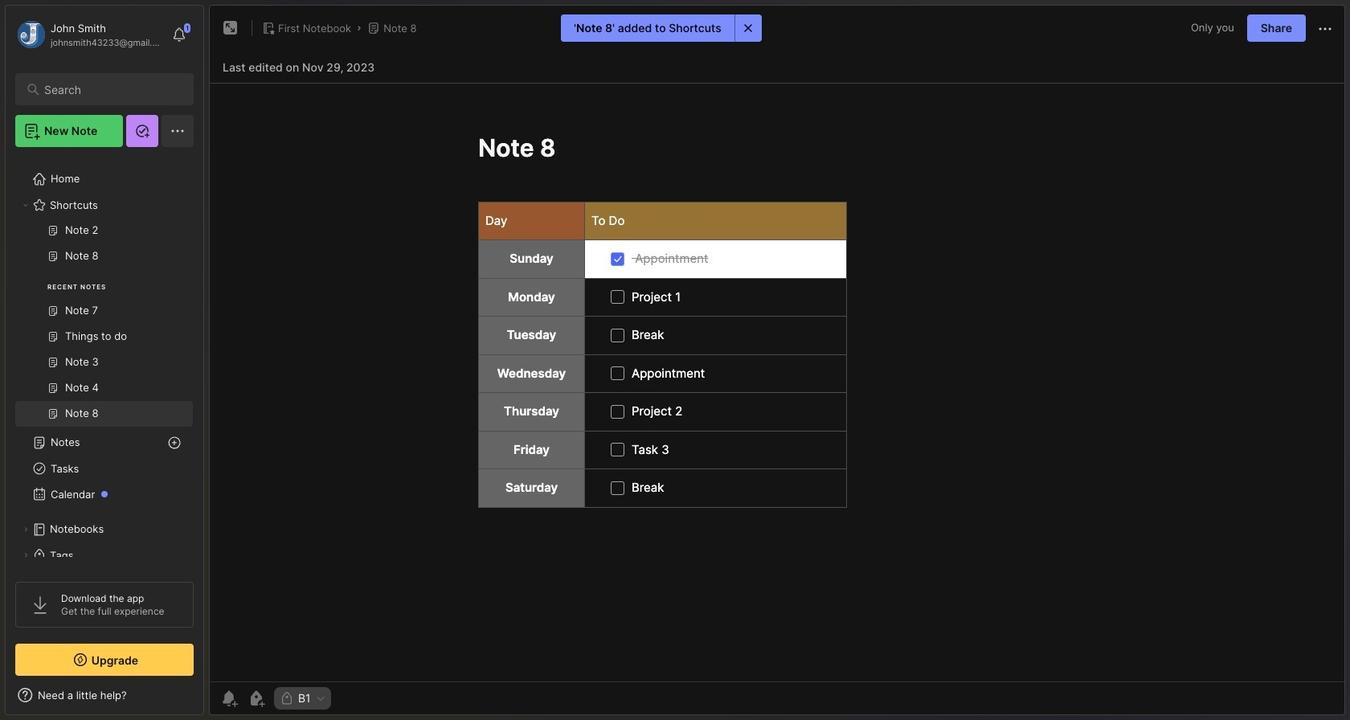 Task type: locate. For each thing, give the bounding box(es) containing it.
expand tags image
[[21, 551, 31, 560]]

expand note image
[[221, 18, 240, 38]]

group
[[15, 218, 193, 436]]

tree
[[6, 157, 203, 629]]

add a reminder image
[[219, 689, 239, 708]]

main element
[[0, 0, 209, 720]]

note window element
[[209, 5, 1345, 719]]

Account field
[[15, 18, 164, 51]]

alert
[[561, 14, 762, 42]]

group inside main element
[[15, 218, 193, 436]]

B1 Tag actions field
[[311, 693, 326, 704]]

None search field
[[44, 80, 179, 99]]



Task type: describe. For each thing, give the bounding box(es) containing it.
Note Editor text field
[[210, 83, 1345, 682]]

WHAT'S NEW field
[[6, 682, 203, 708]]

Search text field
[[44, 82, 179, 97]]

more actions image
[[1316, 19, 1335, 38]]

tree inside main element
[[6, 157, 203, 629]]

none search field inside main element
[[44, 80, 179, 99]]

click to collapse image
[[203, 690, 215, 710]]

add tag image
[[247, 689, 266, 708]]

expand notebooks image
[[21, 525, 31, 534]]

More actions field
[[1316, 18, 1335, 38]]



Task type: vqa. For each thing, say whether or not it's contained in the screenshot.
the Upgrade Icon
no



